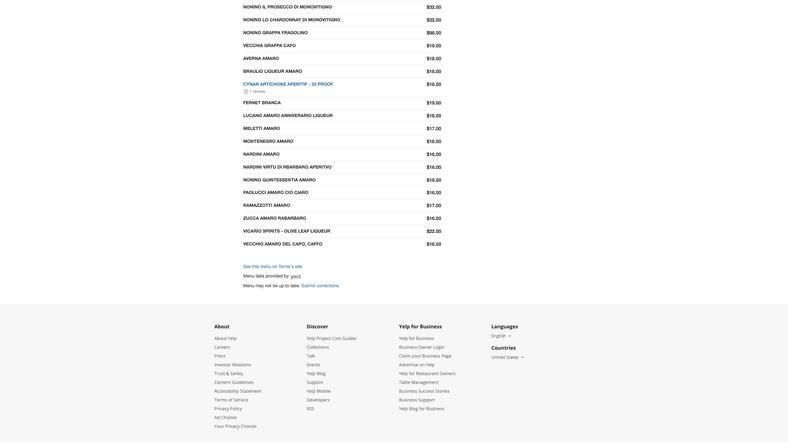 Task type: vqa. For each thing, say whether or not it's contained in the screenshot.
VICARIO
yes



Task type: locate. For each thing, give the bounding box(es) containing it.
0 vertical spatial di
[[294, 4, 299, 9]]

nonino lo chardonnay di monovitigno
[[243, 17, 340, 22]]

on down claim your business page link
[[420, 362, 425, 368]]

business down owner
[[422, 353, 441, 359]]

aperitif
[[288, 81, 307, 87]]

nonino left il
[[243, 4, 261, 9]]

business up claim
[[399, 344, 417, 350]]

review
[[253, 89, 266, 94]]

about inside about yelp careers press investor relations trust & safety content guidelines accessibility statement terms of service privacy policy ad choices your privacy choices
[[214, 335, 227, 341]]

login
[[433, 344, 445, 350]]

yelp mobile link
[[307, 388, 331, 394]]

menu may not be up to date. submit corrections.
[[243, 283, 340, 288]]

rbarbaro
[[283, 164, 308, 170]]

$19.00
[[427, 43, 441, 48], [427, 100, 441, 105]]

1 about from the top
[[214, 323, 230, 330]]

averna amaro
[[243, 56, 279, 61]]

0 vertical spatial blog
[[317, 371, 326, 377]]

relations
[[232, 362, 251, 368]]

0 vertical spatial $19.00
[[427, 43, 441, 48]]

privacy down terms
[[214, 406, 229, 412]]

1 vertical spatial nardini
[[243, 164, 262, 170]]

1 horizontal spatial di
[[294, 4, 299, 9]]

di right virtu at the top of the page
[[277, 164, 282, 170]]

1 vertical spatial privacy
[[225, 423, 240, 429]]

0 vertical spatial $17.00
[[427, 126, 441, 131]]

nonino up the paolucci
[[243, 177, 261, 182]]

di up nonino lo chardonnay di monovitigno
[[294, 4, 299, 9]]

to
[[285, 283, 289, 288]]

yelp up collections link
[[307, 335, 316, 341]]

nardini for nardini virtu di rbarbaro aperitvo
[[243, 164, 262, 170]]

choices down privacy policy link
[[221, 415, 237, 421]]

3 $16.00 from the top
[[427, 151, 441, 157]]

yelp up "yelp for business" link
[[399, 323, 410, 330]]

$17.00
[[427, 126, 441, 131], [427, 203, 441, 208]]

0 vertical spatial about
[[214, 323, 230, 330]]

submit
[[302, 283, 316, 288]]

16 chevron down v2 image right states
[[520, 355, 525, 360]]

1 menu from the top
[[243, 274, 254, 279]]

business owner login link
[[399, 344, 445, 350]]

0 vertical spatial grappa
[[262, 30, 281, 35]]

amaro down paolucci amaro cio ciaro
[[274, 203, 290, 208]]

0 horizontal spatial blog
[[317, 371, 326, 377]]

menu left may
[[243, 283, 254, 288]]

2 horizontal spatial di
[[302, 17, 307, 22]]

1 vertical spatial support
[[418, 397, 435, 403]]

2 $19.00 from the top
[[427, 100, 441, 105]]

ramazzotti amaro
[[243, 203, 290, 208]]

about for about
[[214, 323, 230, 330]]

english
[[492, 333, 506, 339]]

1 vertical spatial monovitigno
[[308, 17, 340, 22]]

amaro down the nonino quintessentia amaro
[[267, 190, 284, 195]]

grappa for $98.00
[[262, 30, 281, 35]]

privacy down 'ad choices' link
[[225, 423, 240, 429]]

1 $32.00 from the top
[[427, 4, 441, 10]]

yelp for business
[[399, 323, 442, 330]]

2 about from the top
[[214, 335, 227, 341]]

0 horizontal spatial -
[[281, 229, 283, 234]]

your privacy choices link
[[214, 423, 257, 429]]

yelp down events
[[307, 371, 316, 377]]

1 vertical spatial on
[[420, 362, 425, 368]]

chardonnay
[[270, 17, 301, 22]]

amaro for meletti
[[264, 126, 280, 131]]

terms of service link
[[214, 397, 248, 403]]

- left 33
[[309, 81, 310, 87]]

see this menu on torrisi's site link
[[243, 264, 302, 269]]

1 horizontal spatial 16 chevron down v2 image
[[520, 355, 525, 360]]

paolucci
[[243, 190, 266, 195]]

1 vertical spatial blog
[[409, 406, 418, 412]]

amaro down spirits
[[265, 241, 281, 247]]

2 vertical spatial liqueur
[[311, 229, 331, 234]]

guides
[[342, 335, 357, 341]]

yelp for business link
[[399, 335, 434, 341]]

1 vertical spatial di
[[302, 17, 307, 22]]

1 vertical spatial $17.00
[[427, 203, 441, 208]]

blog down business support link
[[409, 406, 418, 412]]

5 $16.00 from the top
[[427, 190, 441, 196]]

cafo
[[284, 43, 296, 48]]

1 review link
[[243, 89, 266, 94]]

1 horizontal spatial support
[[418, 397, 435, 403]]

1 horizontal spatial blog
[[409, 406, 418, 412]]

4 $18.00 from the top
[[427, 177, 441, 183]]

16 chevron down v2 image inside english dropdown button
[[507, 334, 512, 339]]

16 chevron down v2 image
[[507, 334, 512, 339], [520, 355, 525, 360]]

1 vertical spatial $19.00
[[427, 100, 441, 105]]

business up owner
[[416, 335, 434, 341]]

up
[[279, 283, 284, 288]]

blog up "support" 'link'
[[317, 371, 326, 377]]

$18.00 for braulio liqueur amaro
[[427, 68, 441, 74]]

spirits
[[263, 229, 280, 234]]

0 horizontal spatial choices
[[221, 415, 237, 421]]

di up fragolino
[[302, 17, 307, 22]]

del
[[283, 241, 291, 247]]

0 vertical spatial choices
[[221, 415, 237, 421]]

table management link
[[399, 379, 439, 385]]

liqueur up caffo
[[311, 229, 331, 234]]

cynar
[[243, 81, 259, 87]]

2 vertical spatial di
[[277, 164, 282, 170]]

16 chevron down v2 image down languages
[[507, 334, 512, 339]]

nonino left lo
[[243, 17, 261, 22]]

for
[[411, 323, 419, 330], [409, 335, 415, 341], [409, 371, 415, 377], [419, 406, 425, 412]]

0 vertical spatial 16 chevron down v2 image
[[507, 334, 512, 339]]

montenegro
[[243, 138, 276, 144]]

1 nardini from the top
[[243, 151, 262, 157]]

6 $16.00 from the top
[[427, 216, 441, 221]]

nardini amaro
[[243, 151, 280, 157]]

support inside yelp project cost guides collections talk events yelp blog support yelp mobile developers rss
[[307, 379, 323, 385]]

collections link
[[307, 344, 329, 350]]

0 vertical spatial privacy
[[214, 406, 229, 412]]

nonino quintessentia amaro
[[243, 177, 316, 182]]

4 nonino from the top
[[243, 177, 261, 182]]

1 vertical spatial $32.00
[[427, 17, 441, 23]]

1 horizontal spatial on
[[420, 362, 425, 368]]

1 vertical spatial grappa
[[264, 43, 282, 48]]

2 $18.00 from the top
[[427, 68, 441, 74]]

nonino
[[243, 4, 261, 9], [243, 17, 261, 22], [243, 30, 261, 35], [243, 177, 261, 182]]

2 $32.00 from the top
[[427, 17, 441, 23]]

submit corrections. link
[[302, 283, 340, 288]]

1 review
[[249, 89, 266, 94]]

1 vertical spatial -
[[281, 229, 283, 234]]

menu down "see"
[[243, 274, 254, 279]]

amaro down branca
[[263, 113, 280, 118]]

$16.00
[[427, 81, 441, 87], [427, 113, 441, 118], [427, 151, 441, 157], [427, 164, 441, 170], [427, 190, 441, 196], [427, 216, 441, 221], [427, 241, 441, 247]]

amaro up 'aperitif'
[[286, 68, 302, 74]]

ad
[[214, 415, 220, 421]]

yelp up careers link
[[228, 335, 237, 341]]

events link
[[307, 362, 320, 368]]

support link
[[307, 379, 323, 385]]

1 $17.00 from the top
[[427, 126, 441, 131]]

not
[[265, 283, 272, 288]]

monovitigno for nonino lo chardonnay di monovitigno
[[308, 17, 340, 22]]

di
[[294, 4, 299, 9], [302, 17, 307, 22], [277, 164, 282, 170]]

stories
[[436, 388, 450, 394]]

1 $19.00 from the top
[[427, 43, 441, 48]]

cost
[[332, 335, 341, 341]]

ramazzotti
[[243, 203, 272, 208]]

choices down policy
[[241, 423, 257, 429]]

0 horizontal spatial di
[[277, 164, 282, 170]]

support
[[307, 379, 323, 385], [418, 397, 435, 403]]

about
[[214, 323, 230, 330], [214, 335, 227, 341]]

advertise
[[399, 362, 418, 368]]

business down stories
[[426, 406, 444, 412]]

for down business support link
[[419, 406, 425, 412]]

about up "about yelp" 'link'
[[214, 323, 230, 330]]

- left olive
[[281, 229, 283, 234]]

menu for menu data provided by
[[243, 274, 254, 279]]

accessibility statement link
[[214, 388, 261, 394]]

yelp down "support" 'link'
[[307, 388, 316, 394]]

nardini down nardini amaro
[[243, 164, 262, 170]]

united states button
[[492, 354, 525, 360]]

of
[[228, 397, 233, 403]]

ciaro
[[294, 190, 309, 195]]

1 $18.00 from the top
[[427, 56, 441, 61]]

paolucci amaro cio ciaro
[[243, 190, 309, 195]]

yelp blog for business link
[[399, 406, 444, 412]]

on right menu
[[273, 264, 278, 269]]

guidelines
[[232, 379, 254, 385]]

3 $18.00 from the top
[[427, 138, 441, 144]]

0 vertical spatial support
[[307, 379, 323, 385]]

1 vertical spatial menu
[[243, 283, 254, 288]]

amaro up virtu at the top of the page
[[263, 151, 280, 157]]

montenegro amaro
[[243, 138, 293, 144]]

amaro
[[262, 56, 279, 61], [286, 68, 302, 74], [263, 113, 280, 118], [264, 126, 280, 131], [277, 138, 293, 144], [263, 151, 280, 157], [299, 177, 316, 182], [267, 190, 284, 195], [274, 203, 290, 208], [260, 216, 277, 221], [265, 241, 281, 247]]

grappa down nonino grappa fragolino
[[264, 43, 282, 48]]

7 $16.00 from the top
[[427, 241, 441, 247]]

$16.00 for nardini virtu di rbarbaro aperitvo
[[427, 164, 441, 170]]

0 vertical spatial nardini
[[243, 151, 262, 157]]

2 nardini from the top
[[243, 164, 262, 170]]

amaro for zucca
[[260, 216, 277, 221]]

nardini down montenegro
[[243, 151, 262, 157]]

liqueur up "artichoke"
[[264, 68, 284, 74]]

business success stories link
[[399, 388, 450, 394]]

nonino up vecchia
[[243, 30, 261, 35]]

di for prosecco
[[294, 4, 299, 9]]

nardini for nardini amaro
[[243, 151, 262, 157]]

for up "business owner login" "link"
[[409, 335, 415, 341]]

grappa for $19.00
[[264, 43, 282, 48]]

liqueur right anniverario
[[313, 113, 333, 118]]

3 nonino from the top
[[243, 30, 261, 35]]

trust
[[214, 371, 225, 377]]

amaro down vecchia grappa cafo
[[262, 56, 279, 61]]

virtu
[[263, 164, 276, 170]]

about for about yelp careers press investor relations trust & safety content guidelines accessibility statement terms of service privacy policy ad choices your privacy choices
[[214, 335, 227, 341]]

0 vertical spatial menu
[[243, 274, 254, 279]]

amaro up montenegro amaro
[[264, 126, 280, 131]]

amaro down ramazzotti amaro
[[260, 216, 277, 221]]

0 horizontal spatial 16 chevron down v2 image
[[507, 334, 512, 339]]

0 horizontal spatial support
[[307, 379, 323, 385]]

aperitvo
[[310, 164, 332, 170]]

amaro right montenegro
[[277, 138, 293, 144]]

yelp up table
[[399, 371, 408, 377]]

rss
[[307, 406, 314, 412]]

0 vertical spatial on
[[273, 264, 278, 269]]

about up careers link
[[214, 335, 227, 341]]

for up "yelp for business" link
[[411, 323, 419, 330]]

amaro up ciaro
[[299, 177, 316, 182]]

0 vertical spatial monovitigno
[[300, 4, 332, 9]]

4 $16.00 from the top
[[427, 164, 441, 170]]

2 $16.00 from the top
[[427, 113, 441, 118]]

vicario
[[243, 229, 262, 234]]

1 vertical spatial about
[[214, 335, 227, 341]]

support down yelp blog link
[[307, 379, 323, 385]]

grappa
[[262, 30, 281, 35], [264, 43, 282, 48]]

liqueur
[[264, 68, 284, 74], [313, 113, 333, 118], [311, 229, 331, 234]]

1 vertical spatial 16 chevron down v2 image
[[520, 355, 525, 360]]

support down success
[[418, 397, 435, 403]]

nardini virtu di rbarbaro aperitvo
[[243, 164, 332, 170]]

1 horizontal spatial -
[[309, 81, 310, 87]]

cio
[[285, 190, 293, 195]]

1 horizontal spatial choices
[[241, 423, 257, 429]]

meletti amaro
[[243, 126, 280, 131]]

16 chevron down v2 image inside the united states popup button
[[520, 355, 525, 360]]

2 menu from the top
[[243, 283, 254, 288]]

page
[[442, 353, 452, 359]]

1 nonino from the top
[[243, 4, 261, 9]]

safety
[[231, 371, 243, 377]]

united
[[492, 354, 505, 360]]

see this menu on torrisi's site
[[243, 264, 302, 269]]

2 $17.00 from the top
[[427, 203, 441, 208]]

2 nonino from the top
[[243, 17, 261, 22]]

0 vertical spatial $32.00
[[427, 4, 441, 10]]

grappa up vecchia grappa cafo
[[262, 30, 281, 35]]

33
[[312, 81, 316, 87]]



Task type: describe. For each thing, give the bounding box(es) containing it.
yext image
[[290, 274, 302, 280]]

$22.00
[[427, 229, 441, 234]]

business up "yelp for business" link
[[420, 323, 442, 330]]

developers
[[307, 397, 330, 403]]

&
[[226, 371, 229, 377]]

data
[[256, 274, 264, 279]]

statement
[[240, 388, 261, 394]]

branca
[[262, 100, 281, 105]]

monovitigno for nonino il prosecco di monovitigno
[[300, 4, 332, 9]]

vicario spirits - olive leaf liqueur
[[243, 229, 331, 234]]

menu for menu may not be up to date. submit corrections.
[[243, 283, 254, 288]]

project
[[317, 335, 331, 341]]

events
[[307, 362, 320, 368]]

$18.00 for nonino quintessentia amaro
[[427, 177, 441, 183]]

vecchia grappa cafo
[[243, 43, 296, 48]]

cynar artichoke aperitif - 33 proof link
[[243, 81, 333, 87]]

lo
[[262, 17, 269, 22]]

about yelp careers press investor relations trust & safety content guidelines accessibility statement terms of service privacy policy ad choices your privacy choices
[[214, 335, 261, 429]]

$16.00 for paolucci amaro cio ciaro
[[427, 190, 441, 196]]

il
[[262, 4, 266, 9]]

amaro for lucano
[[263, 113, 280, 118]]

averna
[[243, 56, 261, 61]]

0 horizontal spatial on
[[273, 264, 278, 269]]

lucano amaro anniverario liqueur
[[243, 113, 333, 118]]

support inside yelp for business business owner login claim your business page advertise on yelp yelp for restaurant owners table management business success stories business support yelp blog for business
[[418, 397, 435, 403]]

$16.00 for lucano amaro anniverario liqueur
[[427, 113, 441, 118]]

$18.00 for averna amaro
[[427, 56, 441, 61]]

may
[[256, 283, 264, 288]]

on inside yelp for business business owner login claim your business page advertise on yelp yelp for restaurant owners table management business success stories business support yelp blog for business
[[420, 362, 425, 368]]

english button
[[492, 333, 512, 339]]

united states
[[492, 354, 519, 360]]

amaro for ramazzotti
[[274, 203, 290, 208]]

terms
[[214, 397, 227, 403]]

$98.00
[[427, 30, 441, 35]]

16 chevron down v2 image for countries
[[520, 355, 525, 360]]

$16.00 for zucca amaro rabarbaro
[[427, 216, 441, 221]]

nonino for nonino quintessentia amaro
[[243, 177, 261, 182]]

yelp down business support link
[[399, 406, 408, 412]]

cynar artichoke aperitif - 33 proof
[[243, 81, 333, 87]]

blog inside yelp for business business owner login claim your business page advertise on yelp yelp for restaurant owners table management business success stories business support yelp blog for business
[[409, 406, 418, 412]]

table
[[399, 379, 410, 385]]

advertise on yelp link
[[399, 362, 435, 368]]

yelp project cost guides collections talk events yelp blog support yelp mobile developers rss
[[307, 335, 357, 412]]

business down table
[[399, 388, 417, 394]]

menu
[[260, 264, 271, 269]]

nonino for nonino lo chardonnay di monovitigno
[[243, 17, 261, 22]]

press
[[214, 353, 226, 359]]

yelp up claim
[[399, 335, 408, 341]]

for down "advertise"
[[409, 371, 415, 377]]

yelp up yelp for restaurant owners link
[[426, 362, 435, 368]]

quintessentia
[[262, 177, 298, 182]]

developers link
[[307, 397, 330, 403]]

braulio liqueur amaro
[[243, 68, 302, 74]]

privacy policy link
[[214, 406, 242, 412]]

prosecco
[[268, 4, 293, 9]]

languages
[[492, 323, 518, 330]]

1 $16.00 from the top
[[427, 81, 441, 87]]

yelp inside about yelp careers press investor relations trust & safety content guidelines accessibility statement terms of service privacy policy ad choices your privacy choices
[[228, 335, 237, 341]]

proof
[[318, 81, 333, 87]]

$16.00 for nardini amaro
[[427, 151, 441, 157]]

lucano
[[243, 113, 262, 118]]

$19.00 for vecchia grappa cafo
[[427, 43, 441, 48]]

ad choices link
[[214, 415, 237, 421]]

restaurant
[[416, 371, 439, 377]]

yelp for business business owner login claim your business page advertise on yelp yelp for restaurant owners table management business success stories business support yelp blog for business
[[399, 335, 456, 412]]

$17.00 for meletti amaro
[[427, 126, 441, 131]]

vecchio
[[243, 241, 263, 247]]

amaro for paolucci
[[267, 190, 284, 195]]

amaro for averna
[[262, 56, 279, 61]]

0 vertical spatial -
[[309, 81, 310, 87]]

$16.00 for vecchio amaro del capo, caffo
[[427, 241, 441, 247]]

16 chevron down v2 image for languages
[[507, 334, 512, 339]]

leaf
[[298, 229, 309, 234]]

$19.00 for fernet branca
[[427, 100, 441, 105]]

trust & safety link
[[214, 371, 243, 377]]

talk link
[[307, 353, 315, 359]]

rss link
[[307, 406, 314, 412]]

by
[[284, 274, 289, 279]]

careers link
[[214, 344, 230, 350]]

claim your business page link
[[399, 353, 452, 359]]

discover
[[307, 323, 328, 330]]

nonino il prosecco di monovitigno
[[243, 4, 332, 9]]

caffo
[[308, 241, 322, 247]]

capo,
[[292, 241, 306, 247]]

artichoke
[[260, 81, 286, 87]]

content
[[214, 379, 231, 385]]

nonino for nonino grappa fragolino
[[243, 30, 261, 35]]

torrisi's
[[279, 264, 294, 269]]

$18.00 for montenegro amaro
[[427, 138, 441, 144]]

states
[[506, 354, 519, 360]]

braulio
[[243, 68, 263, 74]]

countries
[[492, 345, 516, 352]]

claim
[[399, 353, 411, 359]]

1 vertical spatial choices
[[241, 423, 257, 429]]

di for chardonnay
[[302, 17, 307, 22]]

content guidelines link
[[214, 379, 254, 385]]

see
[[243, 264, 251, 269]]

business up yelp blog for business link on the bottom right of page
[[399, 397, 417, 403]]

nonino for nonino il prosecco di monovitigno
[[243, 4, 261, 9]]

nonino grappa fragolino
[[243, 30, 308, 35]]

$32.00 for nonino il prosecco di monovitigno
[[427, 4, 441, 10]]

policy
[[230, 406, 242, 412]]

1 vertical spatial liqueur
[[313, 113, 333, 118]]

investor
[[214, 362, 231, 368]]

meletti
[[243, 126, 262, 131]]

0 vertical spatial liqueur
[[264, 68, 284, 74]]

success
[[418, 388, 434, 394]]

amaro for nardini
[[263, 151, 280, 157]]

amaro for vecchio
[[265, 241, 281, 247]]

yelp project cost guides link
[[307, 335, 357, 341]]

fragolino
[[282, 30, 308, 35]]

amaro for montenegro
[[277, 138, 293, 144]]

blog inside yelp project cost guides collections talk events yelp blog support yelp mobile developers rss
[[317, 371, 326, 377]]

about yelp link
[[214, 335, 237, 341]]

1
[[249, 89, 252, 94]]

be
[[273, 283, 278, 288]]

$32.00 for nonino lo chardonnay di monovitigno
[[427, 17, 441, 23]]

careers
[[214, 344, 230, 350]]

collections
[[307, 344, 329, 350]]

zucca
[[243, 216, 259, 221]]

$17.00 for ramazzotti amaro
[[427, 203, 441, 208]]



